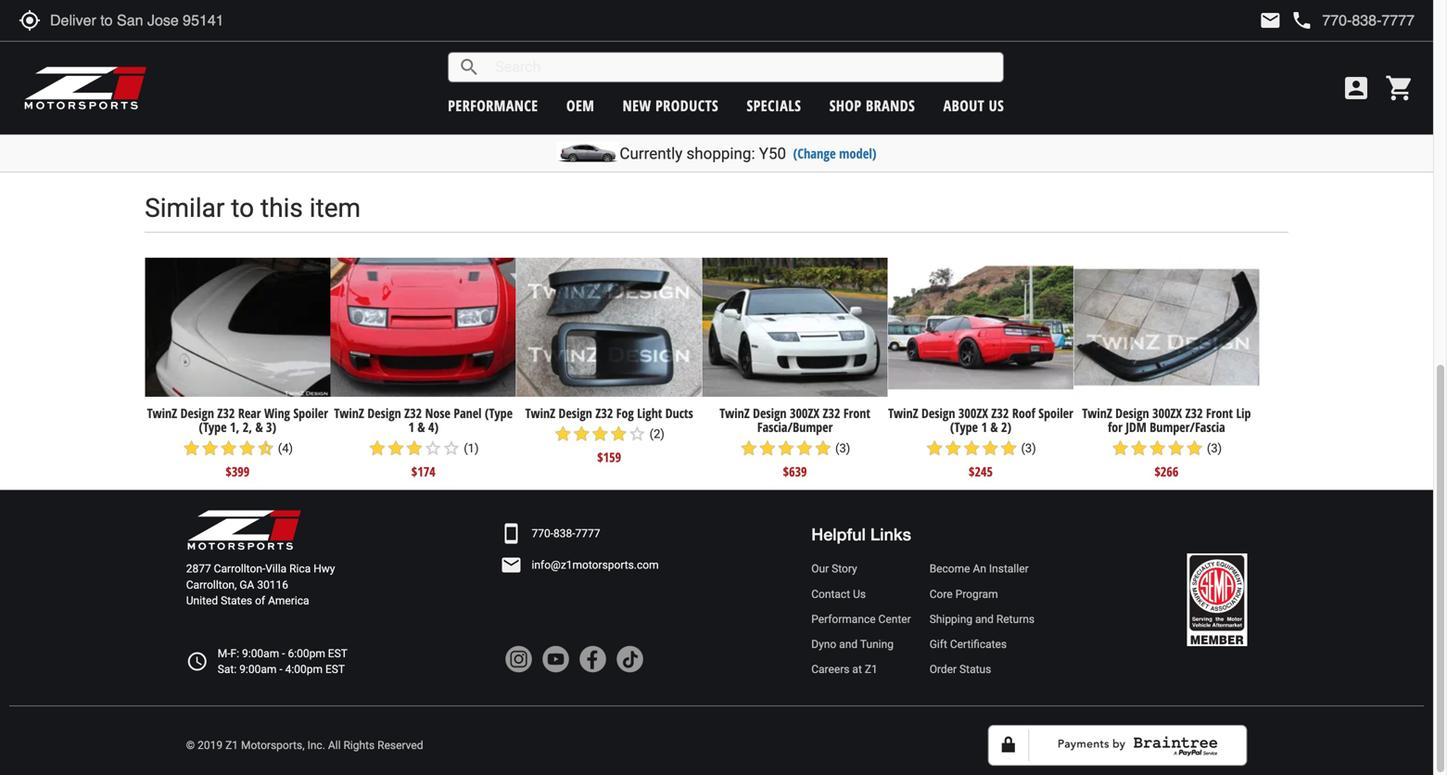 Task type: describe. For each thing, give the bounding box(es) containing it.
ducts
[[666, 404, 693, 422]]

z32 inside twinz design z32 fog light ducts star star star star star_border (2) $159
[[596, 404, 613, 422]]

f:
[[230, 647, 239, 660]]

spoiler for (3)
[[1039, 404, 1074, 422]]

Search search field
[[481, 53, 1004, 82]]

an
[[973, 563, 987, 576]]

become an installer
[[930, 563, 1029, 576]]

jdm
[[1126, 418, 1147, 436]]

performance
[[812, 613, 876, 626]]

smartphone
[[500, 523, 523, 545]]

1 vertical spatial 9:00am
[[239, 663, 277, 676]]

similar to this item
[[145, 193, 361, 223]]

account_box
[[1342, 73, 1371, 103]]

z1 for at
[[865, 663, 878, 676]]

z1 company logo image
[[186, 509, 302, 552]]

300zx for bumper/fascia
[[1153, 404, 1182, 422]]

z32 inside twinz design 300zx z32 front fascia/bumper star star star star star (3) $639
[[823, 404, 841, 422]]

become
[[930, 563, 970, 576]]

shipping
[[930, 613, 973, 626]]

contact us link
[[812, 586, 911, 602]]

currently shopping: y50 (change model)
[[620, 144, 877, 163]]

0 vertical spatial -
[[282, 647, 285, 660]]

facebook link image
[[579, 645, 607, 673]]

certificates
[[950, 638, 1007, 651]]

4
[[1142, 3, 1149, 18]]

installer
[[989, 563, 1029, 576]]

shopping_cart link
[[1381, 73, 1415, 103]]

lip
[[1237, 404, 1251, 422]]

1 inside twinz design 300zx z32 roof spoiler (type 1 & 2) star star star star star (3) $245
[[982, 418, 988, 436]]

ga
[[240, 578, 254, 591]]

dyno
[[812, 638, 837, 651]]

twinz inside twinz design z32 fog light ducts star star star star star_border (2) $159
[[525, 404, 556, 422]]

at
[[853, 663, 862, 676]]

america
[[268, 594, 309, 607]]

twinz for (3)
[[888, 404, 919, 422]]

z1 for 2019
[[225, 739, 238, 752]]

carrollton-
[[214, 563, 265, 576]]

design for $266
[[1116, 404, 1150, 422]]

specials
[[747, 96, 802, 115]]

(1)
[[464, 442, 479, 455]]

shop
[[830, 96, 862, 115]]

fascia/bumper
[[757, 418, 833, 436]]

new products link
[[623, 96, 719, 115]]

contact us
[[812, 588, 866, 601]]

and for tuning
[[839, 638, 858, 651]]

1,
[[230, 418, 240, 436]]

product
[[1336, 116, 1375, 134]]

star_border inside twinz design z32 fog light ducts star star star star star_border (2) $159
[[628, 425, 647, 443]]

sat:
[[218, 663, 237, 676]]

oem link
[[567, 96, 595, 115]]

about us
[[944, 96, 1004, 115]]

z32 inside twinz design 300zx z32 roof spoiler (type 1 & 2) star star star star star (3) $245
[[992, 404, 1009, 422]]

careers at z1 link
[[812, 662, 911, 678]]

about inside question_answer ask a question about this product
[[1279, 116, 1309, 134]]

$266
[[1155, 463, 1179, 480]]

light
[[637, 404, 662, 422]]

villa
[[265, 563, 287, 576]]

0 vertical spatial 9:00am
[[242, 647, 279, 660]]

model)
[[839, 144, 877, 162]]

us for about us
[[989, 96, 1004, 115]]

returns
[[997, 613, 1035, 626]]

rear
[[238, 404, 261, 422]]

design inside twinz design z32 fog light ducts star star star star star_border (2) $159
[[559, 404, 592, 422]]

free
[[1201, 3, 1222, 18]]

specials link
[[747, 96, 802, 115]]

order status
[[930, 663, 992, 676]]

twinz design 300zx z32 front fascia/bumper star star star star star (3) $639
[[720, 404, 871, 480]]

/mo
[[1382, 3, 1404, 18]]

new
[[623, 96, 652, 115]]

shopping:
[[687, 144, 755, 163]]

item
[[310, 193, 361, 223]]

performance center link
[[812, 611, 911, 627]]

star_border down 4)
[[424, 439, 442, 458]]

similar
[[145, 193, 225, 223]]

bumper/fascia
[[1150, 418, 1226, 436]]

program
[[956, 588, 998, 601]]

to
[[231, 193, 254, 223]]

2,
[[243, 418, 252, 436]]

instagram link image
[[505, 645, 533, 673]]

/mo with
[[1142, 3, 1404, 38]]

status
[[960, 663, 992, 676]]

and for returns
[[976, 613, 994, 626]]

(4)
[[278, 442, 293, 455]]

design inside twinz design 300zx z32 front fascia/bumper star star star star star (3) $639
[[753, 404, 787, 422]]

performance center
[[812, 613, 911, 626]]

motorsports,
[[241, 739, 305, 752]]

info@z1motorsports.com
[[532, 559, 659, 572]]

with
[[1142, 22, 1166, 38]]

& inside twinz design z32 nose panel (type 1 & 4) star star star star_border star_border (1) $174
[[418, 418, 425, 436]]

$159
[[597, 449, 621, 466]]

learn more link
[[1215, 22, 1281, 38]]

shop brands link
[[830, 96, 915, 115]]

design for $174
[[368, 404, 401, 422]]

1 inside twinz design z32 nose panel (type 1 & 4) star star star star_border star_border (1) $174
[[408, 418, 414, 436]]

6:00pm
[[288, 647, 325, 660]]

m-
[[218, 647, 230, 660]]

core program link
[[930, 586, 1035, 602]]

search
[[458, 56, 481, 78]]

dyno and tuning
[[812, 638, 894, 651]]

. learn more
[[1208, 22, 1281, 38]]

4)
[[428, 418, 439, 436]]

2 as from the left
[[1343, 3, 1356, 18]]

z32 inside twinz design 300zx z32 front lip for jdm bumper/fascia star star star star star (3) $266
[[1186, 404, 1203, 422]]

or
[[1287, 3, 1298, 18]]

spoiler for star_half
[[293, 404, 328, 422]]

careers at z1
[[812, 663, 878, 676]]

front for star
[[1206, 404, 1233, 422]]

youtube link image
[[542, 645, 570, 673]]

4 interest-free payments or as low as $17
[[1142, 3, 1382, 18]]

twinz design z32 rear wing spoiler (type 1, 2, & 3) star star star star star_half (4) $399
[[147, 404, 328, 480]]

twinz for $174
[[334, 404, 364, 422]]

access_time m-f: 9:00am - 6:00pm est sat: 9:00am - 4:00pm est
[[186, 647, 348, 676]]

links
[[871, 525, 911, 544]]

rica
[[289, 563, 311, 576]]

(type for star
[[950, 418, 978, 436]]



Task type: vqa. For each thing, say whether or not it's contained in the screenshot.


Task type: locate. For each thing, give the bounding box(es) containing it.
- left the 4:00pm
[[279, 663, 282, 676]]

design left 4)
[[368, 404, 401, 422]]

star_border
[[628, 425, 647, 443], [424, 439, 442, 458], [442, 439, 461, 458]]

as right or
[[1302, 3, 1316, 18]]

gift certificates link
[[930, 637, 1035, 653]]

twinz design z32 fog light ducts star star star star star_border (2) $159
[[525, 404, 693, 466]]

sema member logo image
[[1188, 554, 1247, 647]]

2 front from the left
[[1206, 404, 1233, 422]]

2877 carrollton-villa rica hwy carrollton, ga 30116 united states of america
[[186, 563, 335, 607]]

(type inside twinz design 300zx z32 roof spoiler (type 1 & 2) star star star star star (3) $245
[[950, 418, 978, 436]]

spoiler right the roof
[[1039, 404, 1074, 422]]

shopping_cart
[[1385, 73, 1415, 103]]

2 horizontal spatial 300zx
[[1153, 404, 1182, 422]]

0 horizontal spatial (3)
[[836, 442, 851, 455]]

3 twinz from the left
[[525, 404, 556, 422]]

0 horizontal spatial spoiler
[[293, 404, 328, 422]]

1 horizontal spatial about
[[1279, 116, 1309, 134]]

1 horizontal spatial z1
[[865, 663, 878, 676]]

twinz inside twinz design z32 rear wing spoiler (type 1, 2, & 3) star star star star star_half (4) $399
[[147, 404, 177, 422]]

design for (3)
[[922, 404, 956, 422]]

2 z32 from the left
[[404, 404, 422, 422]]

300zx right "jdm"
[[1153, 404, 1182, 422]]

& inside twinz design 300zx z32 roof spoiler (type 1 & 2) star star star star star (3) $245
[[991, 418, 998, 436]]

3 & from the left
[[991, 418, 998, 436]]

(type right the panel
[[485, 404, 513, 422]]

7777
[[575, 527, 600, 540]]

2 300zx from the left
[[959, 404, 988, 422]]

fog
[[616, 404, 634, 422]]

design left bumper/fascia
[[1116, 404, 1150, 422]]

design left 1,
[[180, 404, 214, 422]]

© 2019 z1 motorsports, inc. all rights reserved
[[186, 739, 423, 752]]

twinz inside twinz design 300zx z32 roof spoiler (type 1 & 2) star star star star star (3) $245
[[888, 404, 919, 422]]

4 twinz from the left
[[720, 404, 750, 422]]

2 & from the left
[[418, 418, 425, 436]]

access_time
[[186, 651, 208, 673]]

shipping and returns link
[[930, 611, 1035, 627]]

account_box link
[[1337, 73, 1376, 103]]

(change
[[793, 144, 836, 162]]

2 horizontal spatial &
[[991, 418, 998, 436]]

a
[[1220, 116, 1227, 134]]

as right low
[[1343, 3, 1356, 18]]

9:00am right f:
[[242, 647, 279, 660]]

front inside twinz design 300zx z32 front fascia/bumper star star star star star (3) $639
[[844, 404, 871, 422]]

our
[[812, 563, 829, 576]]

united
[[186, 594, 218, 607]]

0 horizontal spatial and
[[839, 638, 858, 651]]

carrollton,
[[186, 578, 237, 591]]

0 horizontal spatial front
[[844, 404, 871, 422]]

2 (3) from the left
[[1021, 442, 1036, 455]]

mail
[[1260, 9, 1282, 32]]

front
[[844, 404, 871, 422], [1206, 404, 1233, 422]]

1 horizontal spatial as
[[1343, 3, 1356, 18]]

300zx up '$639'
[[790, 404, 820, 422]]

.
[[1208, 22, 1212, 38]]

z1 right 2019
[[225, 739, 238, 752]]

1 vertical spatial us
[[853, 588, 866, 601]]

front left lip
[[1206, 404, 1233, 422]]

300zx for &
[[959, 404, 988, 422]]

1 horizontal spatial 1
[[982, 418, 988, 436]]

& inside twinz design z32 rear wing spoiler (type 1, 2, & 3) star star star star star_half (4) $399
[[255, 418, 263, 436]]

design inside twinz design z32 nose panel (type 1 & 4) star star star star_border star_border (1) $174
[[368, 404, 401, 422]]

tuning
[[860, 638, 894, 651]]

low
[[1319, 3, 1339, 18]]

0 horizontal spatial us
[[853, 588, 866, 601]]

5 twinz from the left
[[888, 404, 919, 422]]

front inside twinz design 300zx z32 front lip for jdm bumper/fascia star star star star star (3) $266
[[1206, 404, 1233, 422]]

twinz inside twinz design 300zx z32 front fascia/bumper star star star star star (3) $639
[[720, 404, 750, 422]]

2 horizontal spatial (3)
[[1207, 442, 1222, 455]]

question_answer
[[1172, 114, 1194, 136]]

& left the 2)
[[991, 418, 998, 436]]

1 vertical spatial est
[[325, 663, 345, 676]]

0 horizontal spatial (type
[[199, 418, 227, 436]]

770-838-7777 link
[[532, 526, 600, 542]]

spoiler inside twinz design 300zx z32 roof spoiler (type 1 & 2) star star star star star (3) $245
[[1039, 404, 1074, 422]]

our story link
[[812, 561, 911, 577]]

1 horizontal spatial us
[[989, 96, 1004, 115]]

0 horizontal spatial &
[[255, 418, 263, 436]]

for
[[1108, 418, 1123, 436]]

z1 motorsports logo image
[[23, 65, 148, 111]]

shop brands
[[830, 96, 915, 115]]

1 horizontal spatial (type
[[485, 404, 513, 422]]

300zx for star
[[790, 404, 820, 422]]

3)
[[266, 418, 276, 436]]

1 twinz from the left
[[147, 404, 177, 422]]

wing
[[264, 404, 290, 422]]

& right 2,
[[255, 418, 263, 436]]

0 horizontal spatial about
[[944, 96, 985, 115]]

2 twinz from the left
[[334, 404, 364, 422]]

star_border left (1)
[[442, 439, 461, 458]]

brands
[[866, 96, 915, 115]]

(type inside twinz design z32 rear wing spoiler (type 1, 2, & 3) star star star star star_half (4) $399
[[199, 418, 227, 436]]

(type left 1,
[[199, 418, 227, 436]]

2 1 from the left
[[982, 418, 988, 436]]

0 horizontal spatial z1
[[225, 739, 238, 752]]

2 design from the left
[[368, 404, 401, 422]]

4 design from the left
[[753, 404, 787, 422]]

this
[[261, 193, 303, 223]]

300zx left the 2)
[[959, 404, 988, 422]]

phone
[[1291, 9, 1313, 32]]

6 z32 from the left
[[1186, 404, 1203, 422]]

core
[[930, 588, 953, 601]]

learn
[[1215, 22, 1248, 38]]

and down core program link
[[976, 613, 994, 626]]

5 design from the left
[[922, 404, 956, 422]]

helpful
[[812, 525, 866, 544]]

-
[[282, 647, 285, 660], [279, 663, 282, 676]]

front for (3)
[[844, 404, 871, 422]]

design
[[180, 404, 214, 422], [368, 404, 401, 422], [559, 404, 592, 422], [753, 404, 787, 422], [922, 404, 956, 422], [1116, 404, 1150, 422]]

phone link
[[1291, 9, 1415, 32]]

interest-
[[1153, 3, 1201, 18]]

300zx inside twinz design 300zx z32 roof spoiler (type 1 & 2) star star star star star (3) $245
[[959, 404, 988, 422]]

become an installer link
[[930, 561, 1035, 577]]

0 vertical spatial est
[[328, 647, 348, 660]]

3 300zx from the left
[[1153, 404, 1182, 422]]

1 design from the left
[[180, 404, 214, 422]]

1 horizontal spatial spoiler
[[1039, 404, 1074, 422]]

5 z32 from the left
[[992, 404, 1009, 422]]

design left the 2)
[[922, 404, 956, 422]]

design inside twinz design z32 rear wing spoiler (type 1, 2, & 3) star star star star star_half (4) $399
[[180, 404, 214, 422]]

1 left the 2)
[[982, 418, 988, 436]]

my_location
[[19, 9, 41, 32]]

star_half
[[256, 439, 275, 458]]

question_answer ask a question about this product
[[1172, 114, 1375, 136]]

roof
[[1012, 404, 1036, 422]]

1 horizontal spatial front
[[1206, 404, 1233, 422]]

(type for 3)
[[199, 418, 227, 436]]

(change model) link
[[793, 144, 877, 162]]

300zx inside twinz design 300zx z32 front fascia/bumper star star star star star (3) $639
[[790, 404, 820, 422]]

(3) inside twinz design 300zx z32 front fascia/bumper star star star star star (3) $639
[[836, 442, 851, 455]]

4 z32 from the left
[[823, 404, 841, 422]]

3 (3) from the left
[[1207, 442, 1222, 455]]

6 design from the left
[[1116, 404, 1150, 422]]

est right the 4:00pm
[[325, 663, 345, 676]]

0 horizontal spatial as
[[1302, 3, 1316, 18]]

(3) up helpful
[[836, 442, 851, 455]]

(2)
[[650, 427, 665, 441]]

©
[[186, 739, 195, 752]]

design left fog
[[559, 404, 592, 422]]

1 vertical spatial and
[[839, 638, 858, 651]]

1 horizontal spatial 300zx
[[959, 404, 988, 422]]

us
[[989, 96, 1004, 115], [853, 588, 866, 601]]

this
[[1312, 116, 1333, 134]]

1 front from the left
[[844, 404, 871, 422]]

0 vertical spatial about
[[944, 96, 985, 115]]

1 as from the left
[[1302, 3, 1316, 18]]

inc.
[[307, 739, 325, 752]]

design inside twinz design 300zx z32 roof spoiler (type 1 & 2) star star star star star (3) $245
[[922, 404, 956, 422]]

(3) inside twinz design 300zx z32 front lip for jdm bumper/fascia star star star star star (3) $266
[[1207, 442, 1222, 455]]

email info@z1motorsports.com
[[500, 554, 659, 576]]

story
[[832, 563, 857, 576]]

1 horizontal spatial and
[[976, 613, 994, 626]]

spoiler inside twinz design z32 rear wing spoiler (type 1, 2, & 3) star star star star star_half (4) $399
[[293, 404, 328, 422]]

$245
[[969, 463, 993, 480]]

and right dyno
[[839, 638, 858, 651]]

core program
[[930, 588, 998, 601]]

1 spoiler from the left
[[293, 404, 328, 422]]

design inside twinz design 300zx z32 front lip for jdm bumper/fascia star star star star star (3) $266
[[1116, 404, 1150, 422]]

performance link
[[448, 96, 538, 115]]

0 vertical spatial and
[[976, 613, 994, 626]]

dyno and tuning link
[[812, 637, 911, 653]]

about
[[944, 96, 985, 115], [1279, 116, 1309, 134]]

0 horizontal spatial 300zx
[[790, 404, 820, 422]]

tiktok link image
[[616, 645, 644, 673]]

us for contact us
[[853, 588, 866, 601]]

1 z32 from the left
[[217, 404, 235, 422]]

& left 4)
[[418, 418, 425, 436]]

4:00pm
[[285, 663, 323, 676]]

300zx
[[790, 404, 820, 422], [959, 404, 988, 422], [1153, 404, 1182, 422]]

1 (3) from the left
[[836, 442, 851, 455]]

spoiler right wing at the bottom left of page
[[293, 404, 328, 422]]

$399
[[226, 463, 250, 480]]

(type left the 2)
[[950, 418, 978, 436]]

(3) inside twinz design 300zx z32 roof spoiler (type 1 & 2) star star star star star (3) $245
[[1021, 442, 1036, 455]]

1 300zx from the left
[[790, 404, 820, 422]]

est right the 6:00pm
[[328, 647, 348, 660]]

$174
[[412, 463, 436, 480]]

1 vertical spatial -
[[279, 663, 282, 676]]

about left this
[[1279, 116, 1309, 134]]

about us link
[[944, 96, 1004, 115]]

z1 inside the careers at z1 link
[[865, 663, 878, 676]]

1 1 from the left
[[408, 418, 414, 436]]

hwy
[[314, 563, 335, 576]]

front right fascia/bumper on the bottom of the page
[[844, 404, 871, 422]]

0 vertical spatial z1
[[865, 663, 878, 676]]

2 horizontal spatial (type
[[950, 418, 978, 436]]

order
[[930, 663, 957, 676]]

z1 right at
[[865, 663, 878, 676]]

(3) down bumper/fascia
[[1207, 442, 1222, 455]]

twinz inside twinz design 300zx z32 front lip for jdm bumper/fascia star star star star star (3) $266
[[1082, 404, 1113, 422]]

mail phone
[[1260, 9, 1313, 32]]

z32 inside twinz design z32 nose panel (type 1 & 4) star star star star_border star_border (1) $174
[[404, 404, 422, 422]]

twinz
[[147, 404, 177, 422], [334, 404, 364, 422], [525, 404, 556, 422], [720, 404, 750, 422], [888, 404, 919, 422], [1082, 404, 1113, 422]]

design up '$639'
[[753, 404, 787, 422]]

1 horizontal spatial (3)
[[1021, 442, 1036, 455]]

oem
[[567, 96, 595, 115]]

twinz for $266
[[1082, 404, 1113, 422]]

300zx inside twinz design 300zx z32 front lip for jdm bumper/fascia star star star star star (3) $266
[[1153, 404, 1182, 422]]

3 design from the left
[[559, 404, 592, 422]]

3 z32 from the left
[[596, 404, 613, 422]]

design for star_half
[[180, 404, 214, 422]]

(type inside twinz design z32 nose panel (type 1 & 4) star star star star_border star_border (1) $174
[[485, 404, 513, 422]]

order status link
[[930, 662, 1035, 678]]

1 left 4)
[[408, 418, 414, 436]]

1 horizontal spatial &
[[418, 418, 425, 436]]

twinz inside twinz design z32 nose panel (type 1 & 4) star star star star_border star_border (1) $174
[[334, 404, 364, 422]]

new products
[[623, 96, 719, 115]]

2 spoiler from the left
[[1039, 404, 1074, 422]]

9:00am right sat:
[[239, 663, 277, 676]]

twinz for star_half
[[147, 404, 177, 422]]

all
[[328, 739, 341, 752]]

1 & from the left
[[255, 418, 263, 436]]

products
[[656, 96, 719, 115]]

2)
[[1001, 418, 1012, 436]]

0 horizontal spatial 1
[[408, 418, 414, 436]]

z1
[[865, 663, 878, 676], [225, 739, 238, 752]]

1 vertical spatial z1
[[225, 739, 238, 752]]

0 vertical spatial us
[[989, 96, 1004, 115]]

about right the brands
[[944, 96, 985, 115]]

1 vertical spatial about
[[1279, 116, 1309, 134]]

- left the 6:00pm
[[282, 647, 285, 660]]

z32 inside twinz design z32 rear wing spoiler (type 1, 2, & 3) star star star star star_half (4) $399
[[217, 404, 235, 422]]

(3) down the roof
[[1021, 442, 1036, 455]]

6 twinz from the left
[[1082, 404, 1113, 422]]

star_border left (2)
[[628, 425, 647, 443]]



